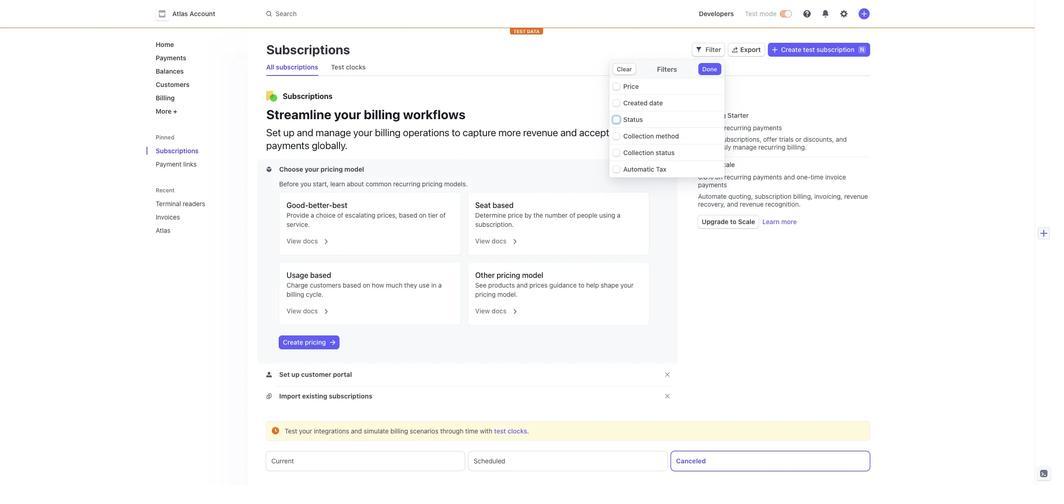 Task type: locate. For each thing, give the bounding box(es) containing it.
better-
[[309, 201, 333, 210]]

subscriptions
[[276, 63, 318, 71], [329, 393, 373, 401]]

0 vertical spatial scale
[[719, 161, 735, 169]]

to left the help
[[579, 282, 585, 290]]

usage
[[287, 272, 309, 280]]

2 collection from the top
[[624, 149, 654, 157]]

view for other pricing model
[[476, 307, 490, 315]]

good-better-best provide a choice of escalating prices, based on tier of service.
[[287, 201, 446, 229]]

create right export
[[782, 46, 802, 53]]

manage left offer
[[734, 143, 757, 151]]

subscriptions down portal
[[329, 393, 373, 401]]

scale left the learn
[[739, 218, 756, 226]]

time
[[811, 173, 824, 181], [466, 428, 479, 436]]

0 horizontal spatial create
[[283, 339, 303, 347]]

1 horizontal spatial create
[[699, 136, 718, 143]]

billing
[[156, 94, 175, 102], [708, 112, 726, 119], [699, 161, 717, 169]]

billing up 0.8%
[[699, 161, 717, 169]]

manage up globally.
[[316, 127, 351, 139]]

based left how
[[343, 282, 361, 290]]

1 horizontal spatial atlas
[[172, 10, 188, 18]]

subscriptions
[[266, 42, 350, 57], [283, 92, 333, 100], [156, 147, 199, 155]]

customer
[[301, 371, 332, 379]]

and left prices
[[517, 282, 528, 290]]

you
[[301, 180, 311, 188]]

collection for collection method
[[624, 132, 654, 140]]

and up the upgrade to scale
[[728, 201, 739, 208]]

1 collection from the top
[[624, 132, 654, 140]]

0 vertical spatial clocks
[[346, 63, 366, 71]]

collection up automatic
[[624, 149, 654, 157]]

pricing up "products"
[[497, 272, 521, 280]]

collection
[[624, 132, 654, 140], [624, 149, 654, 157]]

0 vertical spatial to
[[452, 127, 461, 139]]

set up customer portal button
[[266, 371, 354, 380]]

streamline
[[266, 107, 332, 122]]

test right the all subscriptions
[[331, 63, 344, 71]]

svg image inside create pricing link
[[330, 340, 335, 346]]

svg image
[[697, 47, 702, 53], [266, 394, 272, 400]]

docs down cycle.
[[303, 307, 318, 315]]

pricing up learn
[[321, 165, 343, 173]]

0 horizontal spatial atlas
[[156, 227, 171, 235]]

time for one-
[[811, 173, 824, 181]]

view docs down subscription.
[[476, 237, 507, 245]]

1 of from the left
[[338, 212, 344, 219]]

set inside the streamline your billing workflows set up and manage your billing operations to capture more revenue and accept recurring payments globally.
[[266, 127, 281, 139]]

1 horizontal spatial test
[[804, 46, 816, 53]]

mode
[[760, 10, 777, 18]]

0 horizontal spatial manage
[[316, 127, 351, 139]]

of down best
[[338, 212, 344, 219]]

1 horizontal spatial to
[[579, 282, 585, 290]]

and right the discounts,
[[836, 136, 847, 143]]

0 horizontal spatial revenue
[[524, 127, 559, 139]]

products
[[489, 282, 515, 290]]

1 vertical spatial time
[[466, 428, 479, 436]]

billing inside billing starter 0.5% on recurring payments create subscriptions, offer trials or discounts, and effortlessly manage recurring billing.
[[708, 112, 726, 119]]

view
[[287, 237, 302, 245], [476, 237, 490, 245], [287, 307, 302, 315], [476, 307, 490, 315]]

tab list
[[263, 59, 870, 76], [266, 452, 870, 472]]

docs for model
[[492, 307, 507, 315]]

how
[[372, 282, 384, 290]]

svg image inside choose your pricing model dropdown button
[[266, 167, 272, 172]]

discounts,
[[804, 136, 835, 143]]

billing scale 0.8% on recurring payments and one-time invoice payments automate quoting, subscription billing, invoicing, revenue recovery, and revenue recognition.
[[699, 161, 869, 208]]

model up prices
[[522, 272, 544, 280]]

0 horizontal spatial to
[[452, 127, 461, 139]]

created
[[624, 99, 648, 107]]

svg image for create pricing
[[330, 340, 335, 346]]

view docs button for good-
[[281, 231, 330, 248]]

create pricing
[[283, 339, 326, 347]]

test up current
[[285, 428, 297, 436]]

more +
[[156, 107, 177, 115]]

view down subscription.
[[476, 237, 490, 245]]

up down streamline
[[283, 127, 295, 139]]

atlas for atlas account
[[172, 10, 188, 18]]

manage
[[316, 127, 351, 139], [734, 143, 757, 151]]

1 vertical spatial subscription
[[755, 193, 792, 201]]

manage inside the streamline your billing workflows set up and manage your billing operations to capture more revenue and accept recurring payments globally.
[[316, 127, 351, 139]]

atlas down invoices
[[156, 227, 171, 235]]

atlas
[[172, 10, 188, 18], [156, 227, 171, 235]]

view docs button down service.
[[281, 231, 330, 248]]

Search text field
[[261, 5, 521, 22]]

a right the in
[[439, 282, 442, 290]]

recurring up quoting,
[[725, 173, 752, 181]]

atlas link
[[152, 223, 228, 238]]

subscription up the learn
[[755, 193, 792, 201]]

scale down effortlessly
[[719, 161, 735, 169]]

good-
[[287, 201, 309, 210]]

view docs for usage
[[287, 307, 318, 315]]

on right 0.5% at top right
[[716, 124, 723, 132]]

1 horizontal spatial a
[[439, 282, 442, 290]]

simulate
[[364, 428, 389, 436]]

payments
[[754, 124, 783, 132], [266, 140, 310, 152], [754, 173, 783, 181], [699, 181, 728, 189]]

0 vertical spatial subscriptions
[[276, 63, 318, 71]]

3 of from the left
[[570, 212, 576, 219]]

up left customer
[[292, 371, 300, 379]]

time inside billing scale 0.8% on recurring payments and one-time invoice payments automate quoting, subscription billing, invoicing, revenue recovery, and revenue recognition.
[[811, 173, 824, 181]]

usage based charge customers based on how much they use in a billing cycle.
[[287, 272, 442, 299]]

create test subscription
[[782, 46, 855, 53]]

learn
[[763, 218, 780, 226]]

view down service.
[[287, 237, 302, 245]]

pinned element
[[152, 143, 241, 172]]

models.
[[444, 180, 468, 188]]

billing up more +
[[156, 94, 175, 102]]

0 horizontal spatial of
[[338, 212, 344, 219]]

1 vertical spatial subscriptions
[[329, 393, 373, 401]]

seat based determine price by the number of people using a subscription.
[[476, 201, 621, 229]]

0 horizontal spatial more
[[499, 127, 521, 139]]

to left capture
[[452, 127, 461, 139]]

set up import
[[279, 371, 290, 379]]

payments up automate
[[699, 181, 728, 189]]

1 vertical spatial set
[[279, 371, 290, 379]]

atlas account
[[172, 10, 215, 18]]

1 vertical spatial scale
[[739, 218, 756, 226]]

billing inside core navigation links element
[[156, 94, 175, 102]]

2 horizontal spatial to
[[731, 218, 737, 226]]

recent element
[[147, 196, 248, 238]]

view docs button down cycle.
[[281, 301, 330, 318]]

0 vertical spatial tab list
[[263, 59, 870, 76]]

docs down model. at the bottom of page
[[492, 307, 507, 315]]

0 vertical spatial test
[[745, 10, 758, 18]]

1 horizontal spatial more
[[782, 218, 797, 226]]

docs down subscription.
[[492, 237, 507, 245]]

1 horizontal spatial test
[[331, 63, 344, 71]]

developers link
[[696, 6, 738, 21]]

view for seat based
[[476, 237, 490, 245]]

of right the tier
[[440, 212, 446, 219]]

people
[[578, 212, 598, 219]]

on left how
[[363, 282, 370, 290]]

create up set up customer portal dropdown button
[[283, 339, 303, 347]]

automate
[[699, 193, 727, 201]]

0 horizontal spatial subscriptions
[[276, 63, 318, 71]]

subscription
[[817, 46, 855, 53], [755, 193, 792, 201]]

recent
[[156, 187, 175, 194]]

learn
[[331, 180, 345, 188]]

your for integrations
[[299, 428, 312, 436]]

2 vertical spatial test
[[285, 428, 297, 436]]

on right 0.8%
[[716, 173, 723, 181]]

prices
[[530, 282, 548, 290]]

scheduled
[[474, 458, 506, 466]]

2 vertical spatial billing
[[699, 161, 717, 169]]

1 vertical spatial tab list
[[266, 452, 870, 472]]

subscription left n
[[817, 46, 855, 53]]

use
[[419, 282, 430, 290]]

pricing inside choose your pricing model dropdown button
[[321, 165, 343, 173]]

0 vertical spatial create
[[782, 46, 802, 53]]

2 vertical spatial create
[[283, 339, 303, 347]]

1 vertical spatial to
[[731, 218, 737, 226]]

1 horizontal spatial scale
[[739, 218, 756, 226]]

0 horizontal spatial test
[[494, 428, 506, 436]]

0 horizontal spatial a
[[311, 212, 314, 219]]

0 vertical spatial test
[[804, 46, 816, 53]]

view docs down cycle.
[[287, 307, 318, 315]]

all subscriptions
[[266, 63, 318, 71]]

0 vertical spatial up
[[283, 127, 295, 139]]

1 horizontal spatial subscriptions
[[329, 393, 373, 401]]

billing,
[[794, 193, 813, 201]]

2 horizontal spatial test
[[745, 10, 758, 18]]

capture
[[463, 127, 497, 139]]

based inside seat based determine price by the number of people using a subscription.
[[493, 201, 514, 210]]

svg image left import
[[266, 394, 272, 400]]

settings image
[[841, 10, 848, 18]]

billing up 0.5% at top right
[[708, 112, 726, 119]]

payments link
[[152, 50, 241, 65]]

billing for billing scale 0.8% on recurring payments and one-time invoice payments automate quoting, subscription billing, invoicing, revenue recovery, and revenue recognition.
[[699, 161, 717, 169]]

subscriptions right all
[[276, 63, 318, 71]]

svg image for choose your pricing model
[[266, 167, 272, 172]]

atlas inside atlas link
[[156, 227, 171, 235]]

test
[[804, 46, 816, 53], [494, 428, 506, 436]]

before you start, learn about common recurring pricing models.
[[279, 180, 468, 188]]

2 horizontal spatial a
[[617, 212, 621, 219]]

export button
[[729, 43, 765, 56]]

payments up offer
[[754, 124, 783, 132]]

test
[[745, 10, 758, 18], [331, 63, 344, 71], [285, 428, 297, 436]]

invoicing,
[[815, 193, 843, 201]]

a down better-
[[311, 212, 314, 219]]

0 horizontal spatial subscription
[[755, 193, 792, 201]]

payments up choose
[[266, 140, 310, 152]]

model up 'about'
[[345, 165, 364, 173]]

test for test clocks
[[331, 63, 344, 71]]

time left invoice
[[811, 173, 824, 181]]

test your integrations and simulate billing scenarios through time with test clocks .
[[285, 428, 529, 436]]

atlas for atlas
[[156, 227, 171, 235]]

test right with
[[494, 428, 506, 436]]

svg image for import existing subscriptions
[[266, 394, 272, 400]]

view docs down model. at the bottom of page
[[476, 307, 507, 315]]

collection method
[[624, 132, 680, 140]]

view docs button down model. at the bottom of page
[[470, 301, 518, 318]]

0 vertical spatial billing
[[156, 94, 175, 102]]

atlas left account in the top left of the page
[[172, 10, 188, 18]]

0 vertical spatial model
[[345, 165, 364, 173]]

import existing subscriptions button
[[266, 392, 374, 402]]

view docs
[[287, 237, 318, 245], [476, 237, 507, 245], [287, 307, 318, 315], [476, 307, 507, 315]]

test
[[514, 29, 526, 34]]

2 horizontal spatial of
[[570, 212, 576, 219]]

test down help icon
[[804, 46, 816, 53]]

recurring
[[725, 124, 752, 132], [612, 127, 651, 139], [759, 143, 786, 151], [725, 173, 752, 181], [394, 180, 421, 188]]

1 vertical spatial up
[[292, 371, 300, 379]]

0 vertical spatial set
[[266, 127, 281, 139]]

collection status
[[624, 149, 675, 157]]

1 vertical spatial create
[[699, 136, 718, 143]]

svg image for filter
[[697, 47, 702, 53]]

view down charge
[[287, 307, 302, 315]]

subscriptions inside pinned element
[[156, 147, 199, 155]]

a inside good-better-best provide a choice of escalating prices, based on tier of service.
[[311, 212, 314, 219]]

0 vertical spatial svg image
[[697, 47, 702, 53]]

choose your pricing model button
[[266, 165, 366, 174]]

date
[[650, 99, 663, 107]]

1 horizontal spatial of
[[440, 212, 446, 219]]

view down see
[[476, 307, 490, 315]]

1 vertical spatial subscriptions
[[283, 92, 333, 100]]

pricing up set up customer portal
[[305, 339, 326, 347]]

scale
[[719, 161, 735, 169], [739, 218, 756, 226]]

a inside seat based determine price by the number of people using a subscription.
[[617, 212, 621, 219]]

a right using
[[617, 212, 621, 219]]

based up price
[[493, 201, 514, 210]]

set down streamline
[[266, 127, 281, 139]]

view for good-better-best
[[287, 237, 302, 245]]

based up customers
[[310, 272, 331, 280]]

1 vertical spatial manage
[[734, 143, 757, 151]]

more right the learn
[[782, 218, 797, 226]]

2 vertical spatial subscriptions
[[156, 147, 199, 155]]

subscriptions up streamline
[[283, 92, 333, 100]]

test clocks link
[[494, 428, 528, 436]]

current
[[272, 458, 294, 466]]

0 vertical spatial atlas
[[172, 10, 188, 18]]

through
[[440, 428, 464, 436]]

billing inside usage based charge customers based on how much they use in a billing cycle.
[[287, 291, 304, 299]]

tab list containing current
[[266, 452, 870, 472]]

view docs button for seat
[[470, 231, 518, 248]]

your inside dropdown button
[[305, 165, 319, 173]]

offer
[[764, 136, 778, 143]]

based right prices,
[[399, 212, 418, 219]]

view docs button for other
[[470, 301, 518, 318]]

0 vertical spatial time
[[811, 173, 824, 181]]

more right capture
[[499, 127, 521, 139]]

provide
[[287, 212, 309, 219]]

1 vertical spatial model
[[522, 272, 544, 280]]

1 horizontal spatial time
[[811, 173, 824, 181]]

based inside good-better-best provide a choice of escalating prices, based on tier of service.
[[399, 212, 418, 219]]

0 horizontal spatial time
[[466, 428, 479, 436]]

status
[[656, 149, 675, 157]]

of left the people
[[570, 212, 576, 219]]

view docs down service.
[[287, 237, 318, 245]]

0 horizontal spatial model
[[345, 165, 364, 173]]

on left the tier
[[419, 212, 427, 219]]

1 horizontal spatial svg image
[[697, 47, 702, 53]]

0 horizontal spatial svg image
[[266, 394, 272, 400]]

0 horizontal spatial scale
[[719, 161, 735, 169]]

method
[[656, 132, 680, 140]]

test for test mode
[[745, 10, 758, 18]]

billing inside billing scale 0.8% on recurring payments and one-time invoice payments automate quoting, subscription billing, invoicing, revenue recovery, and revenue recognition.
[[699, 161, 717, 169]]

1 horizontal spatial clocks
[[508, 428, 528, 436]]

help image
[[804, 10, 811, 18]]

to right upgrade
[[731, 218, 737, 226]]

trials
[[780, 136, 794, 143]]

collection down status at the right
[[624, 132, 654, 140]]

subscriptions up payment links
[[156, 147, 199, 155]]

0 vertical spatial subscription
[[817, 46, 855, 53]]

common
[[366, 180, 392, 188]]

up inside dropdown button
[[292, 371, 300, 379]]

0 vertical spatial collection
[[624, 132, 654, 140]]

docs down service.
[[303, 237, 318, 245]]

invoices link
[[152, 210, 228, 225]]

1 horizontal spatial model
[[522, 272, 544, 280]]

svg image inside import existing subscriptions dropdown button
[[266, 394, 272, 400]]

1 horizontal spatial manage
[[734, 143, 757, 151]]

1 vertical spatial collection
[[624, 149, 654, 157]]

automatic tax
[[624, 165, 667, 173]]

2 horizontal spatial create
[[782, 46, 802, 53]]

price
[[624, 83, 639, 90]]

svg image left filter
[[697, 47, 702, 53]]

view docs button
[[281, 231, 330, 248], [470, 231, 518, 248], [281, 301, 330, 318], [470, 301, 518, 318]]

and down streamline
[[297, 127, 314, 139]]

2 vertical spatial to
[[579, 282, 585, 290]]

pricing down see
[[476, 291, 496, 299]]

atlas inside atlas account button
[[172, 10, 188, 18]]

1 vertical spatial svg image
[[266, 394, 272, 400]]

create down 0.5% at top right
[[699, 136, 718, 143]]

recurring inside the streamline your billing workflows set up and manage your billing operations to capture more revenue and accept recurring payments globally.
[[612, 127, 651, 139]]

current button
[[266, 452, 465, 472]]

svg image
[[772, 47, 778, 53], [266, 167, 272, 172], [330, 340, 335, 346], [266, 373, 272, 378]]

1 vertical spatial test
[[494, 428, 506, 436]]

0 vertical spatial more
[[499, 127, 521, 139]]

operations
[[403, 127, 450, 139]]

create pricing link
[[279, 337, 339, 349]]

docs for best
[[303, 237, 318, 245]]

0 vertical spatial manage
[[316, 127, 351, 139]]

recurring down status at the right
[[612, 127, 651, 139]]

svg image inside set up customer portal dropdown button
[[266, 373, 272, 378]]

view docs button down subscription.
[[470, 231, 518, 248]]

time left with
[[466, 428, 479, 436]]

effortlessly
[[699, 143, 732, 151]]

subscriptions up the all subscriptions
[[266, 42, 350, 57]]

1 vertical spatial billing
[[708, 112, 726, 119]]

1 vertical spatial test
[[331, 63, 344, 71]]

test left mode
[[745, 10, 758, 18]]

1 vertical spatial atlas
[[156, 227, 171, 235]]

svg image inside filter dropdown button
[[697, 47, 702, 53]]

tab list containing all subscriptions
[[263, 59, 870, 76]]

subscriptions link
[[152, 143, 241, 159]]

with
[[480, 428, 493, 436]]



Task type: vqa. For each thing, say whether or not it's contained in the screenshot.
LEARN MORE link
yes



Task type: describe. For each thing, give the bounding box(es) containing it.
a inside usage based charge customers based on how much they use in a billing cycle.
[[439, 282, 442, 290]]

scheduled button
[[469, 452, 668, 472]]

docs for determine
[[492, 237, 507, 245]]

0 vertical spatial subscriptions
[[266, 42, 350, 57]]

terminal readers
[[156, 200, 205, 208]]

billing link
[[152, 90, 241, 106]]

billing.
[[788, 143, 807, 151]]

0 horizontal spatial test
[[285, 428, 297, 436]]

recurring left billing.
[[759, 143, 786, 151]]

pricing inside create pricing link
[[305, 339, 326, 347]]

home
[[156, 41, 174, 48]]

recurring inside billing scale 0.8% on recurring payments and one-time invoice payments automate quoting, subscription billing, invoicing, revenue recovery, and revenue recognition.
[[725, 173, 752, 181]]

account
[[190, 10, 215, 18]]

choose your pricing model
[[279, 165, 364, 173]]

all subscriptions link
[[263, 61, 322, 74]]

create for create test subscription
[[782, 46, 802, 53]]

and left accept
[[561, 127, 577, 139]]

customers
[[310, 282, 341, 290]]

of inside seat based determine price by the number of people using a subscription.
[[570, 212, 576, 219]]

readers
[[183, 200, 205, 208]]

cycle.
[[306, 291, 324, 299]]

quoting,
[[729, 193, 753, 201]]

1 vertical spatial clocks
[[508, 428, 528, 436]]

test data
[[514, 29, 540, 34]]

time for through
[[466, 428, 479, 436]]

view docs for other
[[476, 307, 507, 315]]

best
[[333, 201, 348, 210]]

.
[[528, 428, 529, 436]]

upgrade to scale button
[[699, 216, 759, 229]]

svg image for set up customer portal
[[266, 373, 272, 378]]

canceled button
[[672, 452, 870, 472]]

pricing left models.
[[422, 180, 443, 188]]

scenarios
[[410, 428, 439, 436]]

choice
[[316, 212, 336, 219]]

your for pricing
[[305, 165, 319, 173]]

choose
[[279, 165, 303, 173]]

n
[[861, 46, 865, 53]]

view docs for good-
[[287, 237, 318, 245]]

import existing subscriptions
[[279, 393, 373, 401]]

number
[[545, 212, 568, 219]]

starter
[[728, 112, 749, 119]]

charge
[[287, 282, 308, 290]]

Search search field
[[261, 5, 521, 22]]

invoice
[[826, 173, 847, 181]]

payment links
[[156, 160, 197, 168]]

home link
[[152, 37, 241, 52]]

created date
[[624, 99, 663, 107]]

before
[[279, 180, 299, 188]]

1 horizontal spatial revenue
[[740, 201, 764, 208]]

shape
[[601, 282, 619, 290]]

payment
[[156, 160, 182, 168]]

and left simulate
[[351, 428, 362, 436]]

0 horizontal spatial clocks
[[346, 63, 366, 71]]

status
[[624, 116, 643, 124]]

payments up recognition. at top
[[754, 173, 783, 181]]

and left one-
[[784, 173, 796, 181]]

balances link
[[152, 64, 241, 79]]

2 of from the left
[[440, 212, 446, 219]]

streamline your billing workflows set up and manage your billing operations to capture more revenue and accept recurring payments globally.
[[266, 107, 651, 152]]

globally.
[[312, 140, 348, 152]]

model inside other pricing model see products and prices guidance to help shape your pricing model.
[[522, 272, 544, 280]]

create inside billing starter 0.5% on recurring payments create subscriptions, offer trials or discounts, and effortlessly manage recurring billing.
[[699, 136, 718, 143]]

recurring right common
[[394, 180, 421, 188]]

on inside usage based charge customers based on how much they use in a billing cycle.
[[363, 282, 370, 290]]

on inside billing scale 0.8% on recurring payments and one-time invoice payments automate quoting, subscription billing, invoicing, revenue recovery, and revenue recognition.
[[716, 173, 723, 181]]

escalating
[[345, 212, 376, 219]]

the
[[534, 212, 544, 219]]

to inside button
[[731, 218, 737, 226]]

pricing
[[699, 92, 724, 100]]

0.8%
[[699, 173, 714, 181]]

up inside the streamline your billing workflows set up and manage your billing operations to capture more revenue and accept recurring payments globally.
[[283, 127, 295, 139]]

customers link
[[152, 77, 241, 92]]

invoices
[[156, 213, 180, 221]]

view docs for seat
[[476, 237, 507, 245]]

set inside dropdown button
[[279, 371, 290, 379]]

and inside billing starter 0.5% on recurring payments create subscriptions, offer trials or discounts, and effortlessly manage recurring billing.
[[836, 136, 847, 143]]

your inside other pricing model see products and prices guidance to help shape your pricing model.
[[621, 282, 634, 290]]

pinned navigation links element
[[152, 130, 242, 172]]

1 vertical spatial more
[[782, 218, 797, 226]]

start,
[[313, 180, 329, 188]]

scale inside upgrade to scale button
[[739, 218, 756, 226]]

recognition.
[[766, 201, 801, 208]]

core navigation links element
[[152, 37, 241, 119]]

pinned
[[156, 134, 175, 141]]

create for create pricing
[[283, 339, 303, 347]]

manage inside billing starter 0.5% on recurring payments create subscriptions, offer trials or discounts, and effortlessly manage recurring billing.
[[734, 143, 757, 151]]

on inside billing starter 0.5% on recurring payments create subscriptions, offer trials or discounts, and effortlessly manage recurring billing.
[[716, 124, 723, 132]]

1 horizontal spatial subscription
[[817, 46, 855, 53]]

subscription.
[[476, 221, 514, 229]]

billing starter 0.5% on recurring payments create subscriptions, offer trials or discounts, and effortlessly manage recurring billing.
[[699, 112, 847, 151]]

more inside the streamline your billing workflows set up and manage your billing operations to capture more revenue and accept recurring payments globally.
[[499, 127, 521, 139]]

revenue inside the streamline your billing workflows set up and manage your billing operations to capture more revenue and accept recurring payments globally.
[[524, 127, 559, 139]]

on inside good-better-best provide a choice of escalating prices, based on tier of service.
[[419, 212, 427, 219]]

subscription inside billing scale 0.8% on recurring payments and one-time invoice payments automate quoting, subscription billing, invoicing, revenue recovery, and revenue recognition.
[[755, 193, 792, 201]]

learn more
[[763, 218, 797, 226]]

one-
[[797, 173, 811, 181]]

or
[[796, 136, 802, 143]]

they
[[404, 282, 417, 290]]

filter button
[[693, 43, 725, 56]]

in
[[432, 282, 437, 290]]

other
[[476, 272, 495, 280]]

view docs button for usage
[[281, 301, 330, 318]]

view for usage based
[[287, 307, 302, 315]]

billing for billing
[[156, 94, 175, 102]]

payments inside the streamline your billing workflows set up and manage your billing operations to capture more revenue and accept recurring payments globally.
[[266, 140, 310, 152]]

recent navigation links element
[[147, 183, 248, 238]]

about
[[347, 180, 364, 188]]

payments inside billing starter 0.5% on recurring payments create subscriptions, offer trials or discounts, and effortlessly manage recurring billing.
[[754, 124, 783, 132]]

tier
[[428, 212, 438, 219]]

2 horizontal spatial revenue
[[845, 193, 869, 201]]

more
[[156, 107, 172, 115]]

scale inside billing scale 0.8% on recurring payments and one-time invoice payments automate quoting, subscription billing, invoicing, revenue recovery, and revenue recognition.
[[719, 161, 735, 169]]

seat
[[476, 201, 491, 210]]

billing for billing starter 0.5% on recurring payments create subscriptions, offer trials or discounts, and effortlessly manage recurring billing.
[[708, 112, 726, 119]]

your for billing
[[334, 107, 361, 122]]

much
[[386, 282, 403, 290]]

links
[[183, 160, 197, 168]]

model inside dropdown button
[[345, 165, 364, 173]]

upgrade
[[702, 218, 729, 226]]

0.5%
[[699, 124, 714, 132]]

canceled
[[677, 458, 706, 466]]

docs for charge
[[303, 307, 318, 315]]

collection for collection status
[[624, 149, 654, 157]]

payments
[[156, 54, 186, 62]]

done button
[[699, 64, 721, 75]]

portal
[[333, 371, 352, 379]]

recurring up subscriptions,
[[725, 124, 752, 132]]

and inside other pricing model see products and prices guidance to help shape your pricing model.
[[517, 282, 528, 290]]

learn more link
[[763, 218, 797, 227]]

to inside other pricing model see products and prices guidance to help shape your pricing model.
[[579, 282, 585, 290]]

test mode
[[745, 10, 777, 18]]

balances
[[156, 67, 184, 75]]

determine
[[476, 212, 507, 219]]

recovery,
[[699, 201, 726, 208]]

model.
[[498, 291, 518, 299]]

subscriptions inside dropdown button
[[329, 393, 373, 401]]

see
[[476, 282, 487, 290]]

to inside the streamline your billing workflows set up and manage your billing operations to capture more revenue and accept recurring payments globally.
[[452, 127, 461, 139]]

existing
[[302, 393, 327, 401]]

price
[[508, 212, 523, 219]]

tax
[[657, 165, 667, 173]]

accept
[[580, 127, 610, 139]]

export
[[741, 46, 761, 53]]



